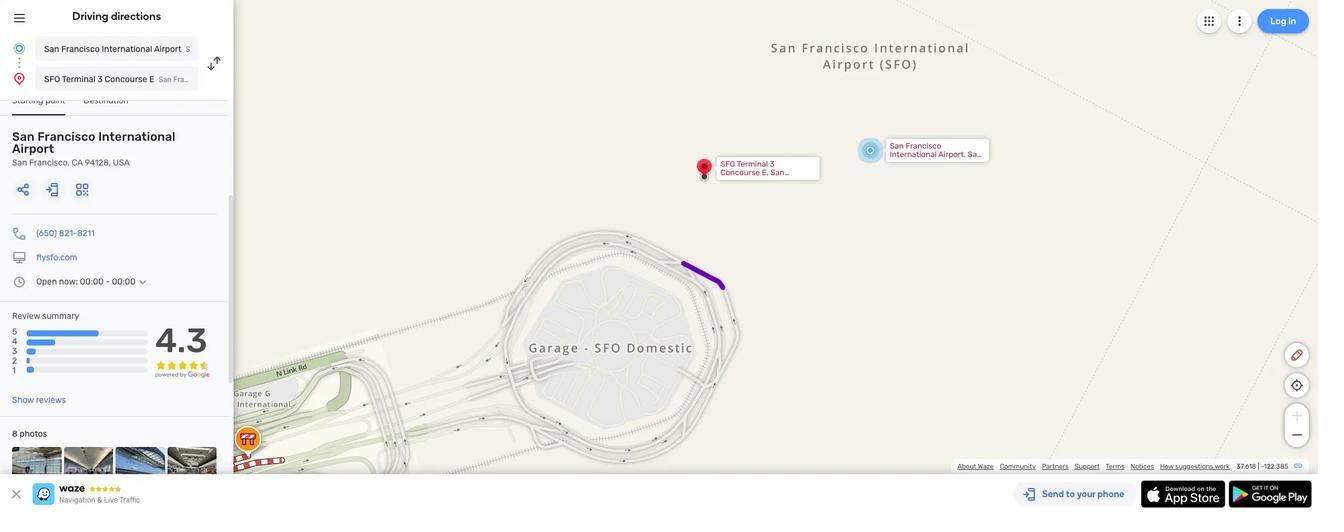 Task type: describe. For each thing, give the bounding box(es) containing it.
destination
[[84, 96, 128, 106]]

sfo terminal 3 concourse e button
[[35, 67, 198, 91]]

flysfo.com
[[36, 253, 77, 263]]

about waze community partners support terms notices how suggestions work
[[958, 463, 1230, 471]]

summary
[[42, 312, 79, 322]]

how suggestions work link
[[1160, 463, 1230, 471]]

sfo for sfo terminal 3 concourse e
[[44, 74, 60, 85]]

show reviews
[[12, 396, 66, 406]]

8 photos
[[12, 430, 47, 440]]

about waze link
[[958, 463, 994, 471]]

suggestions
[[1175, 463, 1213, 471]]

francisco for san francisco international airport, san francisco, ca 94128, usa
[[906, 142, 941, 151]]

4.3
[[155, 321, 207, 361]]

driving
[[72, 10, 109, 23]]

3 for e
[[98, 74, 103, 85]]

photos
[[20, 430, 47, 440]]

clock image
[[12, 275, 27, 290]]

zoom out image
[[1289, 428, 1305, 443]]

|
[[1258, 463, 1259, 471]]

partners
[[1042, 463, 1069, 471]]

e
[[149, 74, 154, 85]]

support
[[1075, 463, 1100, 471]]

terminal for sfo terminal 3 concourse e
[[62, 74, 95, 85]]

usa for airport
[[113, 158, 130, 168]]

(650)
[[36, 229, 57, 239]]

image 3 of san francisco international airport, sf image
[[116, 448, 165, 497]]

0 horizontal spatial -
[[106, 277, 110, 287]]

usa inside sfo terminal 3 concourse e, san francisco, ca 94128, usa
[[798, 177, 814, 186]]

computer image
[[12, 251, 27, 266]]

ca inside sfo terminal 3 concourse e, san francisco, ca 94128, usa
[[760, 177, 770, 186]]

airport for san francisco international airport san francisco, ca 94128, usa
[[12, 142, 54, 156]]

flysfo.com link
[[36, 253, 77, 263]]

2 00:00 from the left
[[112, 277, 136, 287]]

pencil image
[[1290, 348, 1304, 363]]

starting point
[[12, 96, 65, 106]]

driving directions
[[72, 10, 161, 23]]

ca for airport,
[[929, 158, 940, 168]]

san francisco international airport san francisco, ca 94128, usa
[[12, 129, 175, 168]]

destination button
[[84, 96, 128, 114]]

community
[[1000, 463, 1036, 471]]

francisco for san francisco international airport
[[61, 44, 100, 54]]

about
[[958, 463, 976, 471]]

8211
[[77, 229, 95, 239]]

image 2 of san francisco international airport, sf image
[[64, 448, 113, 497]]

open now: 00:00 - 00:00 button
[[36, 277, 150, 287]]

image 4 of san francisco international airport, sf image
[[167, 448, 217, 497]]

review summary
[[12, 312, 79, 322]]

usa for airport,
[[968, 158, 983, 168]]

122.385
[[1264, 463, 1289, 471]]

&
[[97, 497, 102, 505]]



Task type: locate. For each thing, give the bounding box(es) containing it.
navigation & live traffic
[[59, 497, 140, 505]]

1 horizontal spatial 3
[[98, 74, 103, 85]]

5
[[12, 327, 17, 338]]

0 horizontal spatial usa
[[113, 158, 130, 168]]

francisco inside san francisco international airport, san francisco, ca 94128, usa
[[906, 142, 941, 151]]

francisco, inside sfo terminal 3 concourse e, san francisco, ca 94128, usa
[[720, 177, 758, 186]]

francisco, for airport
[[29, 158, 70, 168]]

san
[[44, 44, 59, 54], [12, 129, 35, 144], [890, 142, 904, 151], [968, 150, 982, 159], [12, 158, 27, 168], [771, 168, 785, 177]]

concourse
[[105, 74, 147, 85], [720, 168, 760, 177]]

0 vertical spatial international
[[102, 44, 152, 54]]

94128, inside sfo terminal 3 concourse e, san francisco, ca 94128, usa
[[772, 177, 796, 186]]

0 horizontal spatial francisco,
[[29, 158, 70, 168]]

94128, inside the san francisco international airport san francisco, ca 94128, usa
[[85, 158, 111, 168]]

1 vertical spatial international
[[98, 129, 175, 144]]

sfo up the point
[[44, 74, 60, 85]]

airport inside button
[[154, 44, 181, 54]]

usa down the 'destination' 'button'
[[113, 158, 130, 168]]

now:
[[59, 277, 78, 287]]

point
[[46, 96, 65, 106]]

reviews
[[36, 396, 66, 406]]

1 horizontal spatial francisco,
[[720, 177, 758, 186]]

8
[[12, 430, 17, 440]]

0 horizontal spatial sfo
[[44, 74, 60, 85]]

airport
[[154, 44, 181, 54], [12, 142, 54, 156]]

5 4 3 2 1
[[12, 327, 17, 377]]

usa inside the san francisco international airport san francisco, ca 94128, usa
[[113, 158, 130, 168]]

3 right e,
[[770, 160, 775, 169]]

francisco, left e,
[[720, 177, 758, 186]]

starting
[[12, 96, 43, 106]]

3 up destination
[[98, 74, 103, 85]]

2 horizontal spatial 3
[[770, 160, 775, 169]]

chevron down image
[[136, 278, 150, 287]]

terminal inside sfo terminal 3 concourse e, san francisco, ca 94128, usa
[[737, 160, 768, 169]]

airport up e
[[154, 44, 181, 54]]

san francisco international airport
[[44, 44, 181, 54]]

0 vertical spatial terminal
[[62, 74, 95, 85]]

37.618
[[1237, 463, 1256, 471]]

terminal for sfo terminal 3 concourse e, san francisco, ca 94128, usa
[[737, 160, 768, 169]]

usa inside san francisco international airport, san francisco, ca 94128, usa
[[968, 158, 983, 168]]

2 horizontal spatial ca
[[929, 158, 940, 168]]

terms
[[1106, 463, 1125, 471]]

1 horizontal spatial ca
[[760, 177, 770, 186]]

1 horizontal spatial 00:00
[[112, 277, 136, 287]]

community link
[[1000, 463, 1036, 471]]

1 horizontal spatial 94128,
[[772, 177, 796, 186]]

directions
[[111, 10, 161, 23]]

francisco,
[[29, 158, 70, 168], [890, 158, 927, 168], [720, 177, 758, 186]]

airport inside the san francisco international airport san francisco, ca 94128, usa
[[12, 142, 54, 156]]

1 vertical spatial 3
[[770, 160, 775, 169]]

- right |
[[1261, 463, 1264, 471]]

call image
[[12, 227, 27, 241]]

1 horizontal spatial airport
[[154, 44, 181, 54]]

1 vertical spatial -
[[1261, 463, 1264, 471]]

notices link
[[1131, 463, 1154, 471]]

work
[[1215, 463, 1230, 471]]

airport for san francisco international airport
[[154, 44, 181, 54]]

3 for 1
[[12, 347, 17, 357]]

ca
[[72, 158, 83, 168], [929, 158, 940, 168], [760, 177, 770, 186]]

1
[[12, 366, 16, 377]]

san francisco international airport, san francisco, ca 94128, usa
[[890, 142, 983, 168]]

live
[[104, 497, 118, 505]]

sfo for sfo terminal 3 concourse e, san francisco, ca 94128, usa
[[720, 160, 735, 169]]

3 inside sfo terminal 3 concourse e, san francisco, ca 94128, usa
[[770, 160, 775, 169]]

airport down starting point button
[[12, 142, 54, 156]]

1 horizontal spatial concourse
[[720, 168, 760, 177]]

3 for e,
[[770, 160, 775, 169]]

94128, inside san francisco international airport, san francisco, ca 94128, usa
[[941, 158, 966, 168]]

sfo
[[44, 74, 60, 85], [720, 160, 735, 169]]

0 vertical spatial airport
[[154, 44, 181, 54]]

ca inside the san francisco international airport san francisco, ca 94128, usa
[[72, 158, 83, 168]]

0 horizontal spatial terminal
[[62, 74, 95, 85]]

san francisco international airport button
[[35, 36, 198, 60]]

94128, for airport
[[85, 158, 111, 168]]

- left chevron down icon
[[106, 277, 110, 287]]

traffic
[[119, 497, 140, 505]]

concourse inside sfo terminal 3 concourse e, san francisco, ca 94128, usa
[[720, 168, 760, 177]]

francisco, left airport,
[[890, 158, 927, 168]]

x image
[[9, 488, 24, 502]]

concourse left e
[[105, 74, 147, 85]]

0 horizontal spatial airport
[[12, 142, 54, 156]]

0 horizontal spatial 94128,
[[85, 158, 111, 168]]

(650) 821-8211
[[36, 229, 95, 239]]

international for san francisco international airport san francisco, ca 94128, usa
[[98, 129, 175, 144]]

sfo terminal 3 concourse e, san francisco, ca 94128, usa
[[720, 160, 814, 186]]

francisco, down starting point button
[[29, 158, 70, 168]]

0 vertical spatial -
[[106, 277, 110, 287]]

3
[[98, 74, 103, 85], [770, 160, 775, 169], [12, 347, 17, 357]]

1 vertical spatial concourse
[[720, 168, 760, 177]]

1 00:00 from the left
[[80, 277, 104, 287]]

support link
[[1075, 463, 1100, 471]]

concourse for e
[[105, 74, 147, 85]]

2 horizontal spatial usa
[[968, 158, 983, 168]]

sfo inside sfo terminal 3 concourse e, san francisco, ca 94128, usa
[[720, 160, 735, 169]]

94128, for airport,
[[941, 158, 966, 168]]

1 vertical spatial terminal
[[737, 160, 768, 169]]

international left airport,
[[890, 150, 937, 159]]

usa right e,
[[798, 177, 814, 186]]

open
[[36, 277, 57, 287]]

international down the 'destination' 'button'
[[98, 129, 175, 144]]

0 vertical spatial 3
[[98, 74, 103, 85]]

link image
[[1293, 462, 1303, 471]]

international inside san francisco international airport button
[[102, 44, 152, 54]]

airport,
[[938, 150, 966, 159]]

0 horizontal spatial ca
[[72, 158, 83, 168]]

international for san francisco international airport, san francisco, ca 94128, usa
[[890, 150, 937, 159]]

4
[[12, 337, 17, 347]]

94128,
[[85, 158, 111, 168], [941, 158, 966, 168], [772, 177, 796, 186]]

0 horizontal spatial concourse
[[105, 74, 147, 85]]

open now: 00:00 - 00:00
[[36, 277, 136, 287]]

terminal
[[62, 74, 95, 85], [737, 160, 768, 169]]

3 down 5
[[12, 347, 17, 357]]

international
[[102, 44, 152, 54], [98, 129, 175, 144], [890, 150, 937, 159]]

francisco inside the san francisco international airport san francisco, ca 94128, usa
[[37, 129, 95, 144]]

3 inside button
[[98, 74, 103, 85]]

821-
[[59, 229, 77, 239]]

1 vertical spatial sfo
[[720, 160, 735, 169]]

navigation
[[59, 497, 96, 505]]

sfo left e,
[[720, 160, 735, 169]]

international inside san francisco international airport, san francisco, ca 94128, usa
[[890, 150, 937, 159]]

0 horizontal spatial 00:00
[[80, 277, 104, 287]]

international inside the san francisco international airport san francisco, ca 94128, usa
[[98, 129, 175, 144]]

how
[[1160, 463, 1174, 471]]

international up sfo terminal 3 concourse e button
[[102, 44, 152, 54]]

notices
[[1131, 463, 1154, 471]]

francisco, for airport,
[[890, 158, 927, 168]]

concourse inside button
[[105, 74, 147, 85]]

ca inside san francisco international airport, san francisco, ca 94128, usa
[[929, 158, 940, 168]]

2 vertical spatial international
[[890, 150, 937, 159]]

-
[[106, 277, 110, 287], [1261, 463, 1264, 471]]

image 1 of san francisco international airport, sf image
[[12, 448, 61, 497]]

starting point button
[[12, 96, 65, 116]]

2 vertical spatial 3
[[12, 347, 17, 357]]

waze
[[978, 463, 994, 471]]

e,
[[762, 168, 769, 177]]

francisco inside button
[[61, 44, 100, 54]]

sfo terminal 3 concourse e
[[44, 74, 154, 85]]

francisco, inside the san francisco international airport san francisco, ca 94128, usa
[[29, 158, 70, 168]]

2
[[12, 357, 17, 367]]

review
[[12, 312, 40, 322]]

1 vertical spatial airport
[[12, 142, 54, 156]]

2 horizontal spatial francisco,
[[890, 158, 927, 168]]

location image
[[12, 71, 27, 86]]

san inside sfo terminal 3 concourse e, san francisco, ca 94128, usa
[[771, 168, 785, 177]]

usa
[[113, 158, 130, 168], [968, 158, 983, 168], [798, 177, 814, 186]]

ca for airport
[[72, 158, 83, 168]]

usa right airport,
[[968, 158, 983, 168]]

0 horizontal spatial 3
[[12, 347, 17, 357]]

00:00
[[80, 277, 104, 287], [112, 277, 136, 287]]

2 horizontal spatial 94128,
[[941, 158, 966, 168]]

1 horizontal spatial -
[[1261, 463, 1264, 471]]

0 vertical spatial sfo
[[44, 74, 60, 85]]

37.618 | -122.385
[[1237, 463, 1289, 471]]

partners link
[[1042, 463, 1069, 471]]

international for san francisco international airport
[[102, 44, 152, 54]]

current location image
[[12, 41, 27, 56]]

terminal inside button
[[62, 74, 95, 85]]

zoom in image
[[1289, 409, 1305, 423]]

sfo inside button
[[44, 74, 60, 85]]

francisco
[[61, 44, 100, 54], [37, 129, 95, 144], [906, 142, 941, 151]]

3 inside '5 4 3 2 1'
[[12, 347, 17, 357]]

0 vertical spatial concourse
[[105, 74, 147, 85]]

terms link
[[1106, 463, 1125, 471]]

1 horizontal spatial usa
[[798, 177, 814, 186]]

1 horizontal spatial terminal
[[737, 160, 768, 169]]

concourse for e,
[[720, 168, 760, 177]]

francisco for san francisco international airport san francisco, ca 94128, usa
[[37, 129, 95, 144]]

san inside button
[[44, 44, 59, 54]]

concourse left e,
[[720, 168, 760, 177]]

francisco, inside san francisco international airport, san francisco, ca 94128, usa
[[890, 158, 927, 168]]

(650) 821-8211 link
[[36, 229, 95, 239]]

show
[[12, 396, 34, 406]]

1 horizontal spatial sfo
[[720, 160, 735, 169]]



Task type: vqa. For each thing, say whether or not it's contained in the screenshot.
Concourse
yes



